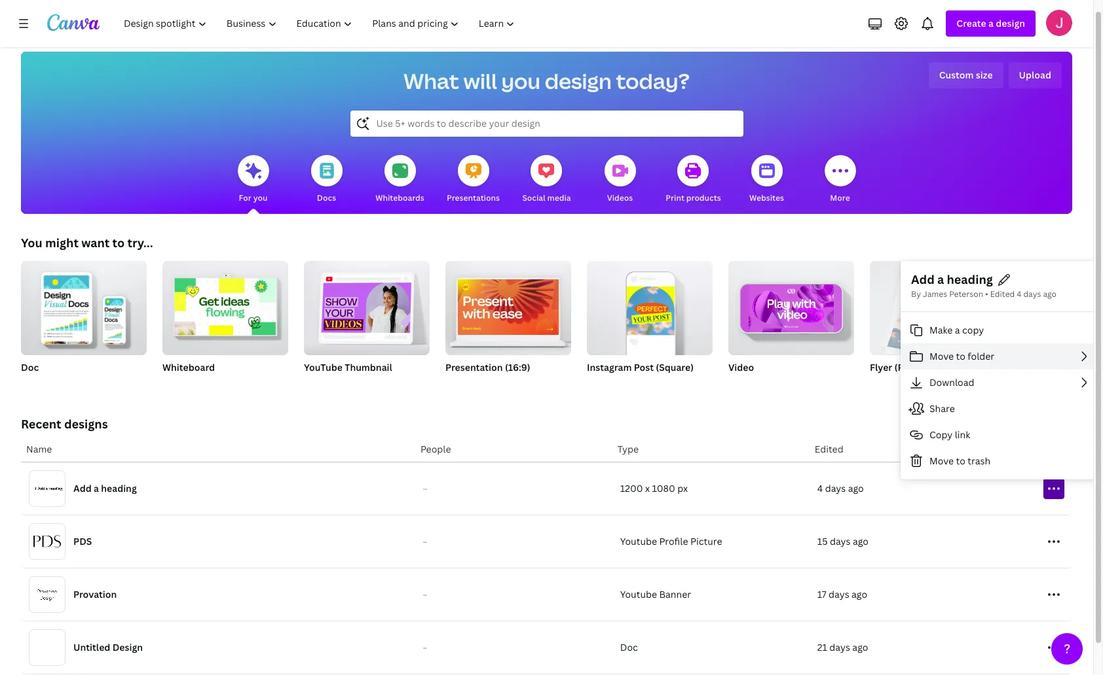 Task type: describe. For each thing, give the bounding box(es) containing it.
0 vertical spatial you
[[501, 67, 540, 95]]

upload button
[[1008, 62, 1062, 88]]

social media button
[[522, 146, 571, 214]]

websites button
[[749, 146, 784, 214]]

copy link
[[929, 429, 970, 441]]

0 horizontal spatial design
[[545, 67, 612, 95]]

-- for youtube banner
[[423, 592, 427, 599]]

profile
[[659, 536, 688, 548]]

heading inside button
[[947, 272, 993, 288]]

flyer (portrait 8.5 × 11 in) 8.5 × 11 in
[[870, 362, 980, 390]]

por
[[1088, 362, 1103, 374]]

untitled
[[73, 642, 110, 654]]

(square)
[[656, 362, 694, 374]]

videos button
[[604, 146, 636, 214]]

design inside 'dropdown button'
[[996, 17, 1025, 29]]

more button
[[824, 146, 856, 214]]

instagram
[[587, 362, 632, 374]]

by james peterson
[[911, 289, 983, 300]]

youtube for youtube banner
[[620, 589, 657, 601]]

whiteboards button
[[375, 146, 424, 214]]

you might want to try...
[[21, 235, 153, 251]]

download button
[[901, 370, 1100, 396]]

1 vertical spatial 8.5
[[870, 379, 881, 390]]

presentation (16:9) group
[[445, 256, 571, 391]]

0 vertical spatial add a heading
[[911, 272, 993, 288]]

try...
[[127, 235, 153, 251]]

1 vertical spatial add a heading
[[73, 483, 137, 495]]

might
[[45, 235, 79, 251]]

websites
[[749, 193, 784, 204]]

whiteboard group
[[162, 256, 288, 391]]

will
[[463, 67, 497, 95]]

days for 15 days ago
[[830, 536, 851, 548]]

folder
[[968, 350, 994, 363]]

move to folder
[[929, 350, 994, 363]]

15
[[817, 536, 828, 548]]

1 horizontal spatial ×
[[950, 362, 955, 374]]

doc inside group
[[21, 362, 39, 374]]

0 horizontal spatial ×
[[883, 379, 887, 390]]

0 vertical spatial 4
[[1017, 289, 1021, 300]]

poster (18 × 24 in portrait) group
[[1011, 261, 1103, 391]]

make a copy
[[929, 324, 984, 337]]

edited 4 days ago
[[990, 289, 1057, 300]]

print products
[[666, 193, 721, 204]]

add a heading button
[[911, 272, 993, 288]]

1 horizontal spatial 8.5
[[934, 362, 948, 374]]

move to trash
[[929, 455, 990, 468]]

presentations
[[447, 193, 500, 204]]

poster
[[1011, 362, 1040, 374]]

copy
[[962, 324, 984, 337]]

group for instagram post (square) group
[[587, 256, 713, 356]]

0 vertical spatial 11
[[957, 362, 966, 374]]

flyer
[[870, 362, 892, 374]]

link
[[955, 429, 970, 441]]

pds
[[73, 536, 92, 548]]

create a design button
[[946, 10, 1036, 37]]

move to trash button
[[901, 449, 1100, 475]]

add inside button
[[911, 272, 935, 288]]

group for whiteboard group
[[162, 256, 288, 356]]

to for move to trash
[[956, 455, 965, 468]]

docs button
[[311, 146, 342, 214]]

whiteboards
[[375, 193, 424, 204]]

top level navigation element
[[115, 10, 526, 37]]

peterson
[[949, 289, 983, 300]]

a down designs
[[94, 483, 99, 495]]

× inside poster (18 × 24 in portrait) group
[[1058, 362, 1063, 374]]

1080
[[652, 483, 675, 495]]

designs
[[64, 417, 108, 432]]

youtube for youtube profile picture
[[620, 536, 657, 548]]

instagram post (square)
[[587, 362, 694, 374]]

create a design
[[957, 17, 1025, 29]]

ago for 4 days ago
[[848, 483, 864, 495]]

(portrait
[[894, 362, 932, 374]]

people
[[420, 443, 451, 456]]

banner
[[659, 589, 691, 601]]

print products button
[[666, 146, 721, 214]]

edited for edited 4 days ago
[[990, 289, 1015, 300]]

flyer (portrait 8.5 × 11 in) group
[[870, 261, 996, 391]]

ago for 17 days ago
[[852, 589, 867, 601]]

a left copy
[[955, 324, 960, 337]]

upload
[[1019, 69, 1051, 81]]

for you
[[239, 193, 268, 204]]

custom size
[[939, 69, 993, 81]]

share button
[[901, 396, 1100, 422]]

group for poster (18 × 24 in portrait) group
[[1011, 261, 1103, 356]]

4 days ago
[[817, 483, 864, 495]]

you inside button
[[253, 193, 268, 204]]

size
[[976, 69, 993, 81]]

a up james at top
[[937, 272, 944, 288]]

want
[[81, 235, 110, 251]]

social
[[522, 193, 545, 204]]

picture
[[690, 536, 722, 548]]

group for flyer (portrait 8.5 × 11 in) group
[[870, 261, 996, 360]]

recent designs
[[21, 417, 108, 432]]

21
[[817, 642, 827, 654]]

ago for 21 days ago
[[852, 642, 868, 654]]

youtube
[[304, 362, 342, 374]]

for you button
[[237, 146, 269, 214]]

in)
[[969, 362, 980, 374]]

copy link button
[[901, 422, 1100, 449]]

17 days ago
[[817, 589, 867, 601]]

group for youtube thumbnail group
[[304, 256, 430, 356]]



Task type: vqa. For each thing, say whether or not it's contained in the screenshot.


Task type: locate. For each thing, give the bounding box(es) containing it.
james peterson image
[[1046, 10, 1072, 36]]

you right the for
[[253, 193, 268, 204]]

0 horizontal spatial you
[[253, 193, 268, 204]]

poster (18 × 24 in por
[[1011, 362, 1103, 374]]

17
[[817, 589, 826, 601]]

edited right peterson
[[990, 289, 1015, 300]]

group
[[21, 256, 147, 356], [162, 256, 288, 356], [304, 256, 430, 356], [445, 256, 571, 356], [587, 256, 713, 356], [728, 256, 854, 356], [870, 261, 996, 360], [1011, 261, 1103, 356]]

whiteboard
[[162, 362, 215, 374]]

1 horizontal spatial add
[[911, 272, 935, 288]]

doc up recent
[[21, 362, 39, 374]]

what
[[404, 67, 459, 95]]

0 vertical spatial to
[[112, 235, 125, 251]]

1 horizontal spatial you
[[501, 67, 540, 95]]

in down the "(portrait"
[[899, 379, 906, 390]]

you
[[501, 67, 540, 95], [253, 193, 268, 204]]

0 horizontal spatial in
[[899, 379, 906, 390]]

11 left in)
[[957, 362, 966, 374]]

-- for youtube profile picture
[[423, 539, 427, 546]]

2 vertical spatial to
[[956, 455, 965, 468]]

0 horizontal spatial add
[[73, 483, 92, 495]]

design right create
[[996, 17, 1025, 29]]

what will you design today?
[[404, 67, 690, 95]]

3 -- from the top
[[423, 592, 427, 599]]

0 vertical spatial 8.5
[[934, 362, 948, 374]]

ago right '15'
[[853, 536, 869, 548]]

8.5 up download
[[934, 362, 948, 374]]

to left trash
[[956, 455, 965, 468]]

edited
[[990, 289, 1015, 300], [815, 443, 843, 456]]

you right will
[[501, 67, 540, 95]]

None search field
[[350, 111, 743, 137]]

--
[[423, 486, 427, 493], [423, 539, 427, 546], [423, 592, 427, 599], [423, 645, 427, 652]]

instagram post (square) group
[[587, 256, 713, 391]]

0 horizontal spatial 4
[[817, 483, 823, 495]]

× down 'flyer'
[[883, 379, 887, 390]]

you
[[21, 235, 42, 251]]

0 horizontal spatial heading
[[101, 483, 137, 495]]

to left in)
[[956, 350, 965, 363]]

presentations button
[[447, 146, 500, 214]]

add up by
[[911, 272, 935, 288]]

youtube banner
[[620, 589, 691, 601]]

design
[[112, 642, 143, 654]]

docs
[[317, 193, 336, 204]]

1 horizontal spatial heading
[[947, 272, 993, 288]]

8.5 down 'flyer'
[[870, 379, 881, 390]]

move for move to trash
[[929, 455, 954, 468]]

videos
[[607, 193, 633, 204]]

0 vertical spatial design
[[996, 17, 1025, 29]]

custom
[[939, 69, 974, 81]]

1 horizontal spatial edited
[[990, 289, 1015, 300]]

15 days ago
[[817, 536, 869, 548]]

type
[[618, 443, 639, 456]]

add up pds
[[73, 483, 92, 495]]

1 -- from the top
[[423, 486, 427, 493]]

4
[[1017, 289, 1021, 300], [817, 483, 823, 495]]

1 horizontal spatial add a heading
[[911, 272, 993, 288]]

video
[[728, 362, 754, 374]]

in right 24 at the right
[[1078, 362, 1086, 374]]

1 vertical spatial 11
[[889, 379, 897, 390]]

days for 4 days ago
[[825, 483, 846, 495]]

edited up 4 days ago
[[815, 443, 843, 456]]

ago up make a copy button in the right of the page
[[1043, 289, 1057, 300]]

group for video group
[[728, 256, 854, 356]]

1 vertical spatial heading
[[101, 483, 137, 495]]

ago right 17
[[852, 589, 867, 601]]

add a heading up pds
[[73, 483, 137, 495]]

-- for doc
[[423, 645, 427, 652]]

0 horizontal spatial 8.5
[[870, 379, 881, 390]]

0 vertical spatial heading
[[947, 272, 993, 288]]

thumbnail
[[345, 362, 392, 374]]

doc down youtube banner
[[620, 642, 638, 654]]

1 horizontal spatial 4
[[1017, 289, 1021, 300]]

days right the 21 at the right
[[829, 642, 850, 654]]

days right 17
[[829, 589, 849, 601]]

days right '15'
[[830, 536, 851, 548]]

1 vertical spatial to
[[956, 350, 965, 363]]

1 vertical spatial move
[[929, 455, 954, 468]]

group for doc group
[[21, 256, 147, 356]]

1 vertical spatial doc
[[620, 642, 638, 654]]

share
[[929, 403, 955, 415]]

-
[[423, 486, 425, 493], [425, 486, 427, 493], [423, 539, 425, 546], [425, 539, 427, 546], [423, 592, 425, 599], [425, 592, 427, 599], [423, 645, 425, 652], [425, 645, 427, 652]]

1 vertical spatial youtube
[[620, 589, 657, 601]]

0 vertical spatial move
[[929, 350, 954, 363]]

0 horizontal spatial edited
[[815, 443, 843, 456]]

youtube left the profile
[[620, 536, 657, 548]]

0 vertical spatial add
[[911, 272, 935, 288]]

add a heading
[[911, 272, 993, 288], [73, 483, 137, 495]]

2 -- from the top
[[423, 539, 427, 546]]

a inside 'dropdown button'
[[988, 17, 994, 29]]

24
[[1065, 362, 1076, 374]]

1 vertical spatial in
[[899, 379, 906, 390]]

custom size button
[[929, 62, 1003, 88]]

21 days ago
[[817, 642, 868, 654]]

4 up make a copy button in the right of the page
[[1017, 289, 1021, 300]]

print
[[666, 193, 684, 204]]

0 vertical spatial youtube
[[620, 536, 657, 548]]

presentation
[[445, 362, 503, 374]]

design
[[996, 17, 1025, 29], [545, 67, 612, 95]]

1200 x 1080 px
[[620, 483, 688, 495]]

group for presentation (16:9) group
[[445, 256, 571, 356]]

recent
[[21, 417, 61, 432]]

0 vertical spatial edited
[[990, 289, 1015, 300]]

1 move from the top
[[929, 350, 954, 363]]

1 vertical spatial 4
[[817, 483, 823, 495]]

create
[[957, 17, 986, 29]]

1 vertical spatial edited
[[815, 443, 843, 456]]

post
[[634, 362, 654, 374]]

today?
[[616, 67, 690, 95]]

make a copy button
[[901, 318, 1100, 344]]

a right create
[[988, 17, 994, 29]]

by
[[911, 289, 921, 300]]

2 move from the top
[[929, 455, 954, 468]]

products
[[686, 193, 721, 204]]

design up search search box
[[545, 67, 612, 95]]

11
[[957, 362, 966, 374], [889, 379, 897, 390]]

11 down 'flyer'
[[889, 379, 897, 390]]

4 up '15'
[[817, 483, 823, 495]]

youtube thumbnail
[[304, 362, 392, 374]]

1 vertical spatial you
[[253, 193, 268, 204]]

trash
[[968, 455, 990, 468]]

days
[[1023, 289, 1041, 300], [825, 483, 846, 495], [830, 536, 851, 548], [829, 589, 849, 601], [829, 642, 850, 654]]

0 vertical spatial in
[[1078, 362, 1086, 374]]

edited for edited
[[815, 443, 843, 456]]

move for move to folder
[[929, 350, 954, 363]]

media
[[547, 193, 571, 204]]

days for 17 days ago
[[829, 589, 849, 601]]

1 vertical spatial add
[[73, 483, 92, 495]]

1 youtube from the top
[[620, 536, 657, 548]]

×
[[950, 362, 955, 374], [1058, 362, 1063, 374], [883, 379, 887, 390]]

move down copy
[[929, 455, 954, 468]]

in inside flyer (portrait 8.5 × 11 in) 8.5 × 11 in
[[899, 379, 906, 390]]

0 horizontal spatial add a heading
[[73, 483, 137, 495]]

add a heading up the by james peterson
[[911, 272, 993, 288]]

make
[[929, 324, 953, 337]]

name
[[26, 443, 52, 456]]

0 vertical spatial doc
[[21, 362, 39, 374]]

× left 24 at the right
[[1058, 362, 1063, 374]]

1 vertical spatial design
[[545, 67, 612, 95]]

days for 21 days ago
[[829, 642, 850, 654]]

ago for 15 days ago
[[853, 536, 869, 548]]

(16:9)
[[505, 362, 530, 374]]

to for move to folder
[[956, 350, 965, 363]]

social media
[[522, 193, 571, 204]]

ago right the 21 at the right
[[852, 642, 868, 654]]

doc
[[21, 362, 39, 374], [620, 642, 638, 654]]

1 horizontal spatial design
[[996, 17, 1025, 29]]

provation
[[73, 589, 117, 601]]

1 horizontal spatial 11
[[957, 362, 966, 374]]

1200
[[620, 483, 643, 495]]

video group
[[728, 256, 854, 391]]

Search search field
[[376, 111, 717, 136]]

8.5
[[934, 362, 948, 374], [870, 379, 881, 390]]

untitled design
[[73, 642, 143, 654]]

to left try...
[[112, 235, 125, 251]]

× up download
[[950, 362, 955, 374]]

1 horizontal spatial in
[[1078, 362, 1086, 374]]

px
[[677, 483, 688, 495]]

4 -- from the top
[[423, 645, 427, 652]]

for
[[239, 193, 251, 204]]

copy
[[929, 429, 953, 441]]

move down make
[[929, 350, 954, 363]]

more
[[830, 193, 850, 204]]

2 youtube from the top
[[620, 589, 657, 601]]

days up 15 days ago
[[825, 483, 846, 495]]

0 horizontal spatial 11
[[889, 379, 897, 390]]

youtube left banner
[[620, 589, 657, 601]]

presentation (16:9)
[[445, 362, 530, 374]]

-- for 1200 x 1080 px
[[423, 486, 427, 493]]

0 horizontal spatial doc
[[21, 362, 39, 374]]

days up make a copy button in the right of the page
[[1023, 289, 1041, 300]]

james
[[923, 289, 947, 300]]

x
[[645, 483, 650, 495]]

(18
[[1042, 362, 1056, 374]]

download
[[929, 377, 974, 389]]

doc group
[[21, 256, 147, 391]]

ago up 15 days ago
[[848, 483, 864, 495]]

2 horizontal spatial ×
[[1058, 362, 1063, 374]]

1 horizontal spatial doc
[[620, 642, 638, 654]]

youtube thumbnail group
[[304, 256, 430, 391]]



